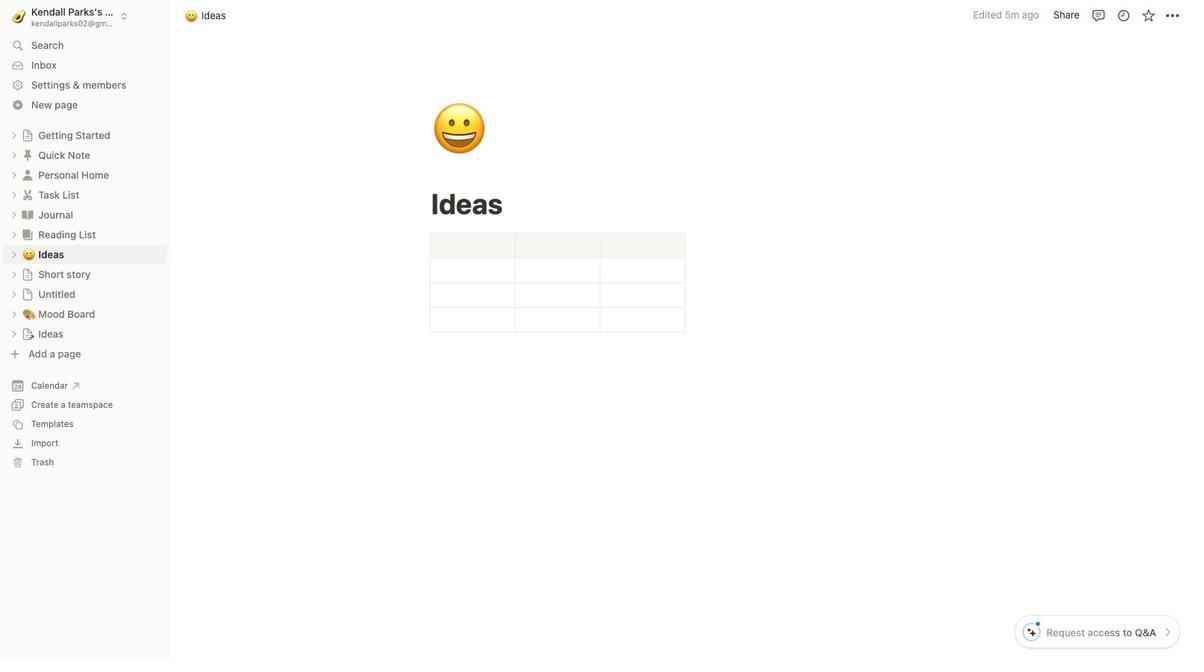 Task type: locate. For each thing, give the bounding box(es) containing it.
1 vertical spatial 😀 image
[[23, 246, 35, 262]]

open image
[[10, 171, 18, 179], [10, 210, 18, 219], [10, 230, 18, 239], [10, 250, 18, 259], [10, 270, 18, 278], [10, 310, 18, 318], [10, 330, 18, 338]]

change page icon image for third open icon from the bottom of the page
[[21, 268, 34, 281]]

3 open image from the top
[[10, 230, 18, 239]]

🥑 image
[[12, 7, 26, 25]]

5 open image from the top
[[10, 270, 18, 278]]

change page icon image for fourth open image
[[21, 288, 34, 300]]

7 open image from the top
[[10, 330, 18, 338]]

favorite image
[[1142, 8, 1156, 22]]

6 open image from the top
[[10, 310, 18, 318]]

change page icon image for fourth open image from the bottom of the page
[[21, 129, 34, 142]]

4 open image from the top
[[10, 250, 18, 259]]

0 vertical spatial 😀 image
[[432, 94, 487, 166]]

🎨 image
[[23, 305, 35, 322]]

0 horizontal spatial 😀 image
[[23, 246, 35, 262]]

change page icon image
[[21, 129, 34, 142], [21, 148, 35, 162], [21, 168, 35, 182], [21, 188, 35, 202], [21, 208, 35, 222], [21, 227, 35, 242], [21, 268, 34, 281], [21, 288, 34, 300], [21, 327, 34, 340]]

change page icon image for first open icon from the top of the page
[[21, 168, 35, 182]]

1 horizontal spatial 😀 image
[[432, 94, 487, 166]]

3 open image from the top
[[10, 190, 18, 199]]

2 open image from the top
[[10, 210, 18, 219]]

4 open image from the top
[[10, 290, 18, 298]]

comments image
[[1092, 8, 1106, 22]]

😀 image
[[432, 94, 487, 166], [23, 246, 35, 262]]

open image
[[10, 131, 18, 139], [10, 151, 18, 159], [10, 190, 18, 199], [10, 290, 18, 298]]



Task type: vqa. For each thing, say whether or not it's contained in the screenshot.
DRAG image
no



Task type: describe. For each thing, give the bounding box(es) containing it.
2 open image from the top
[[10, 151, 18, 159]]

change page icon image for second open image from the bottom
[[21, 188, 35, 202]]

change page icon image for second open icon
[[21, 208, 35, 222]]

change page icon image for 3rd open icon
[[21, 227, 35, 242]]

1 open image from the top
[[10, 131, 18, 139]]

😀 image
[[185, 7, 198, 24]]

change page icon image for third open image from the bottom
[[21, 148, 35, 162]]

1 open image from the top
[[10, 171, 18, 179]]

updates image
[[1117, 8, 1131, 22]]



